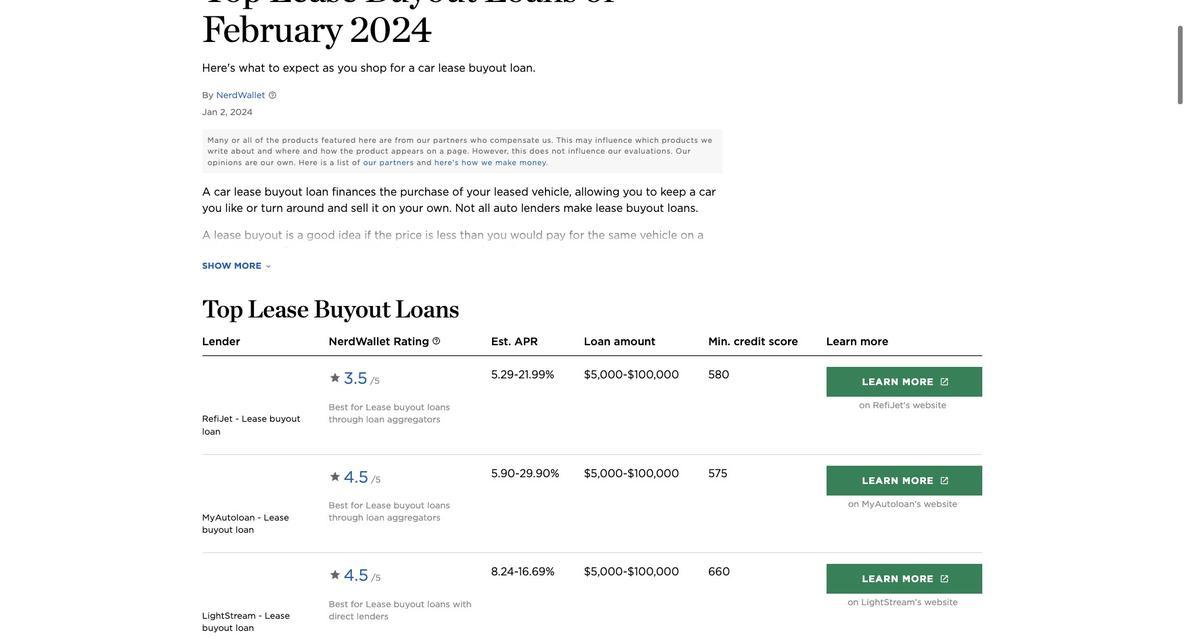 Task type: vqa. For each thing, say whether or not it's contained in the screenshot.


Task type: describe. For each thing, give the bounding box(es) containing it.
0 horizontal spatial we
[[481, 158, 493, 167]]

est. apr button
[[492, 334, 538, 351]]

and inside a car lease buyout loan finances the purchase of your leased vehicle, allowing you to keep a car you like or turn around and sell it on your own. not all auto lenders make lease buyout loans.
[[328, 202, 348, 215]]

lenders inside the best for lease buyout loans with direct lenders
[[357, 612, 389, 622]]

vehicle,
[[532, 186, 572, 199]]

with
[[453, 599, 472, 609]]

best for lease buyout loans through loan aggregators for 4.5
[[329, 501, 450, 523]]

here
[[359, 135, 377, 145]]

min. credit score
[[709, 336, 799, 349]]

myautoloan's
[[862, 499, 922, 509]]

4.5 link for 5.90-29.90%
[[329, 466, 371, 489]]

rated 4.5 out of 5 stars element for 5.90-
[[329, 466, 481, 489]]

2 products from the left
[[662, 135, 699, 145]]

sell
[[351, 202, 369, 215]]

top lease buyout loans
[[202, 294, 460, 324]]

purchase
[[400, 186, 449, 199]]

4.5 for 5.90-29.90%
[[344, 467, 369, 487]]

how inside many or all of the products featured here are from our partners who compensate us. this may influence which products we write about and where and how the product appears on a page. however, this does not influence our evaluations. our opinions are our own. here is a list of
[[321, 147, 338, 156]]

about
[[231, 147, 255, 156]]

rated 3.5 out of 5 stars element
[[329, 368, 481, 391]]

buyout inside refijet - lease buyout loan
[[270, 414, 301, 424]]

learn more link for 575
[[827, 466, 983, 496]]

a car lease buyout loan finances the purchase of your leased vehicle, allowing you to keep a car you like or turn around and sell it on your own. not all auto lenders make lease buyout loans. button
[[202, 185, 723, 250]]

lightstream - lease buyout loan
[[202, 611, 290, 634]]

/5 for 5.29-21.99%
[[370, 376, 380, 386]]

loans for 5.29-
[[427, 402, 450, 412]]

2 horizontal spatial car
[[700, 186, 716, 199]]

nerdwallet rating
[[329, 336, 430, 349]]

$5,000- for 16.69%
[[584, 566, 628, 579]]

here's how we make money link
[[435, 158, 547, 167]]

myautoloan
[[202, 513, 255, 523]]

1 products from the left
[[282, 135, 319, 145]]

2 horizontal spatial lease
[[596, 202, 623, 215]]

rating
[[394, 336, 430, 349]]

the inside a car lease buyout loan finances the purchase of your leased vehicle, allowing you to keep a car you like or turn around and sell it on your own. not all auto lenders make lease buyout loans.
[[380, 186, 397, 199]]

by
[[202, 90, 214, 100]]

all inside many or all of the products featured here are from our partners who compensate us. this may influence which products we write about and where and how the product appears on a page. however, this does not influence our evaluations. our opinions are our own. here is a list of
[[243, 135, 253, 145]]

loans for 5.90-
[[427, 501, 450, 511]]

learn more button for 660
[[827, 564, 983, 594]]

2 horizontal spatial you
[[623, 186, 643, 199]]

through for 4.5
[[329, 513, 364, 523]]

best for lease buyout loans through loan aggregators for 3.5
[[329, 402, 450, 425]]

660
[[709, 566, 731, 579]]

website for 575
[[924, 499, 958, 509]]

aggregators for 4.5
[[387, 513, 441, 523]]

loan for myautoloan - lease buyout loan
[[236, 525, 254, 535]]

lenders inside a car lease buyout loan finances the purchase of your leased vehicle, allowing you to keep a car you like or turn around and sell it on your own. not all auto lenders make lease buyout loans.
[[521, 202, 561, 215]]

loan for a car lease buyout loan finances the purchase of your leased vehicle, allowing you to keep a car you like or turn around and sell it on your own. not all auto lenders make lease buyout loans.
[[306, 186, 329, 199]]

lender
[[202, 336, 240, 349]]

score
[[769, 336, 799, 349]]

our down product in the left of the page
[[363, 158, 377, 167]]

nerdwallet rating image
[[432, 337, 441, 346]]

1 horizontal spatial you
[[338, 62, 358, 74]]

amount
[[614, 336, 656, 349]]

here's
[[202, 62, 236, 74]]

min.
[[709, 336, 731, 349]]

top lease buyout loans of february 2024
[[202, 0, 615, 51]]

buyout inside lightstream - lease buyout loan
[[202, 624, 233, 634]]

loans for 8.24-
[[427, 599, 450, 609]]

- for 8.24-16.69%
[[259, 611, 262, 621]]

loan amount
[[584, 336, 656, 349]]

here's what to expect as you shop for a car lease buyout loan.
[[202, 62, 536, 74]]

/5 for 5.90-29.90%
[[371, 475, 381, 485]]

16.69%
[[519, 566, 555, 579]]

and down appears
[[417, 158, 432, 167]]

on for 5.29-21.99%
[[860, 401, 871, 411]]

finances
[[332, 186, 376, 199]]

refijet
[[202, 414, 233, 424]]

on inside many or all of the products featured here are from our partners who compensate us. this may influence which products we write about and where and how the product appears on a page. however, this does not influence our evaluations. our opinions are our own. here is a list of
[[427, 147, 437, 156]]

loans.
[[668, 202, 699, 215]]

loans for top lease buyout loans
[[395, 294, 460, 324]]

from
[[395, 135, 414, 145]]

for for 5.29-
[[351, 402, 363, 412]]

or inside many or all of the products featured here are from our partners who compensate us. this may influence which products we write about and where and how the product appears on a page. however, this does not influence our evaluations. our opinions are our own. here is a list of
[[232, 135, 240, 145]]

a right is on the left top of the page
[[330, 158, 335, 167]]

0 vertical spatial to
[[269, 62, 280, 74]]

learn for 660
[[863, 574, 900, 585]]

lease inside refijet - lease buyout loan
[[242, 414, 267, 424]]

more up refijet's
[[861, 335, 889, 348]]

nerdwallet for nerdwallet
[[216, 90, 265, 100]]

who
[[471, 135, 488, 145]]

here's
[[435, 158, 459, 167]]

featured
[[322, 135, 356, 145]]

on for 5.90-29.90%
[[849, 499, 860, 509]]

not
[[455, 202, 475, 215]]

not
[[552, 147, 566, 156]]

1 vertical spatial influence
[[569, 147, 606, 156]]

5.90-
[[492, 467, 520, 480]]

lender button
[[202, 334, 240, 351]]

what
[[239, 62, 265, 74]]

product
[[356, 147, 389, 156]]

$5,000-$100,000 for 8.24-16.69%
[[584, 566, 680, 579]]

rated 4.5 out of 5 stars element for 8.24-
[[329, 564, 481, 588]]

as
[[323, 62, 335, 74]]

$5,000- for 21.99%
[[584, 369, 628, 382]]

loan
[[584, 336, 611, 349]]

0 vertical spatial influence
[[596, 135, 633, 145]]

credit
[[734, 336, 766, 349]]

.
[[547, 158, 549, 167]]

partners inside many or all of the products featured here are from our partners who compensate us. this may influence which products we write about and where and how the product appears on a page. however, this does not influence our evaluations. our opinions are our own. here is a list of
[[433, 135, 468, 145]]

$5,000-$100,000 for 5.90-29.90%
[[584, 467, 680, 480]]

1 horizontal spatial your
[[467, 186, 491, 199]]

more
[[234, 261, 262, 271]]

money
[[520, 158, 547, 167]]

learn more button for 580
[[827, 368, 983, 397]]

and right about
[[258, 147, 273, 156]]

1 vertical spatial 2024
[[230, 107, 253, 117]]

us.
[[543, 135, 554, 145]]

does
[[530, 147, 549, 156]]

our left "here"
[[261, 158, 274, 167]]

and up "here"
[[303, 147, 318, 156]]

apr
[[515, 336, 538, 349]]

on refijet's website
[[860, 401, 947, 411]]

through for 3.5
[[329, 415, 364, 425]]

learn more for 580
[[863, 377, 935, 388]]

this
[[512, 147, 527, 156]]

many
[[208, 135, 229, 145]]

2,
[[220, 107, 228, 117]]

a inside a car lease buyout loan finances the purchase of your leased vehicle, allowing you to keep a car you like or turn around and sell it on your own. not all auto lenders make lease buyout loans.
[[690, 186, 696, 199]]

nerdwallet for nerdwallet rating
[[329, 336, 391, 349]]

$100,000 for 660
[[628, 566, 680, 579]]

buyout inside myautoloan - lease buyout loan
[[202, 525, 233, 535]]

on myautoloan's website
[[849, 499, 958, 509]]

our left evaluations.
[[608, 147, 622, 156]]

$100,000 for 580
[[628, 369, 680, 382]]

of inside top lease buyout loans of february 2024
[[585, 0, 615, 11]]

1 horizontal spatial lease
[[438, 62, 466, 74]]

where
[[276, 147, 300, 156]]

est. apr
[[492, 336, 538, 349]]

show
[[202, 261, 232, 271]]

21.99%
[[519, 369, 555, 382]]

on lightstream's website
[[848, 598, 959, 608]]

loan amount button
[[584, 334, 656, 351]]

loan for refijet - lease buyout loan
[[202, 427, 221, 437]]

is
[[321, 158, 327, 167]]

8.24-
[[492, 566, 519, 579]]

a
[[202, 186, 211, 199]]

lease inside myautoloan - lease buyout loan
[[264, 513, 289, 523]]

buyout for top lease buyout loans of february 2024
[[365, 0, 477, 11]]

best for lease buyout loans with direct lenders
[[329, 599, 472, 622]]

myautoloan - lease buyout loan
[[202, 513, 289, 535]]

est.
[[492, 336, 512, 349]]

many or all of the products featured here are from our partners who compensate us. this may influence which products we write about and where and how the product appears on a page. however, this does not influence our evaluations. our opinions are our own. here is a list of
[[208, 135, 713, 167]]

loan for lightstream - lease buyout loan
[[236, 624, 254, 634]]

our
[[676, 147, 691, 156]]

29.90%
[[520, 467, 560, 480]]

we inside many or all of the products featured here are from our partners who compensate us. this may influence which products we write about and where and how the product appears on a page. however, this does not influence our evaluations. our opinions are our own. here is a list of
[[702, 135, 713, 145]]

0 horizontal spatial car
[[214, 186, 231, 199]]



Task type: locate. For each thing, give the bounding box(es) containing it.
2 loans from the top
[[427, 501, 450, 511]]

turn
[[261, 202, 283, 215]]

4.5
[[344, 467, 369, 487], [344, 566, 369, 585]]

$100,000 for 575
[[628, 467, 680, 480]]

lenders
[[521, 202, 561, 215], [357, 612, 389, 622]]

opinions
[[208, 158, 243, 167]]

learn right 'score'
[[827, 335, 858, 348]]

you down a
[[202, 202, 222, 215]]

5.90-29.90%
[[492, 467, 560, 480]]

0 horizontal spatial own.
[[277, 158, 296, 167]]

2024
[[350, 7, 432, 51], [230, 107, 253, 117]]

3.5 link
[[329, 368, 370, 391]]

1 horizontal spatial car
[[418, 62, 435, 74]]

partners down appears
[[380, 158, 414, 167]]

best inside the best for lease buyout loans with direct lenders
[[329, 599, 348, 609]]

or up about
[[232, 135, 240, 145]]

3 $100,000 from the top
[[628, 566, 680, 579]]

on for 8.24-16.69%
[[848, 598, 859, 608]]

website for 580
[[913, 401, 947, 411]]

february
[[202, 7, 343, 51]]

own. inside a car lease buyout loan finances the purchase of your leased vehicle, allowing you to keep a car you like or turn around and sell it on your own. not all auto lenders make lease buyout loans.
[[427, 202, 452, 215]]

2 vertical spatial lease
[[596, 202, 623, 215]]

1 vertical spatial /5
[[371, 475, 381, 485]]

1 vertical spatial best for lease buyout loans through loan aggregators
[[329, 501, 450, 523]]

0 vertical spatial make
[[496, 158, 517, 167]]

website right myautoloan's on the right bottom
[[924, 499, 958, 509]]

learn more link for 660
[[827, 564, 983, 594]]

of inside a car lease buyout loan finances the purchase of your leased vehicle, allowing you to keep a car you like or turn around and sell it on your own. not all auto lenders make lease buyout loans.
[[453, 186, 464, 199]]

1 vertical spatial the
[[340, 147, 354, 156]]

0 vertical spatial we
[[702, 135, 713, 145]]

best for 5.29-21.99%
[[329, 402, 348, 412]]

keep
[[661, 186, 687, 199]]

1 horizontal spatial lenders
[[521, 202, 561, 215]]

1 vertical spatial top
[[202, 294, 243, 324]]

0 vertical spatial partners
[[433, 135, 468, 145]]

loan inside refijet - lease buyout loan
[[202, 427, 221, 437]]

1 vertical spatial loans
[[427, 501, 450, 511]]

2 vertical spatial learn more button
[[827, 564, 983, 594]]

buyout inside the best for lease buyout loans with direct lenders
[[394, 599, 425, 609]]

lease down allowing
[[596, 202, 623, 215]]

0 vertical spatial your
[[467, 186, 491, 199]]

2 aggregators from the top
[[387, 513, 441, 523]]

1 horizontal spatial to
[[646, 186, 658, 199]]

learn up refijet's
[[863, 377, 900, 388]]

show more button
[[202, 260, 273, 273]]

products up our
[[662, 135, 699, 145]]

- inside lightstream - lease buyout loan
[[259, 611, 262, 621]]

1 vertical spatial partners
[[380, 158, 414, 167]]

a up the loans.
[[690, 186, 696, 199]]

2 vertical spatial /5
[[371, 573, 381, 583]]

learn up myautoloan's on the right bottom
[[863, 475, 900, 486]]

0 vertical spatial loans
[[427, 402, 450, 412]]

our right from
[[417, 135, 431, 145]]

1 vertical spatial you
[[623, 186, 643, 199]]

1 horizontal spatial all
[[479, 202, 491, 215]]

to left keep
[[646, 186, 658, 199]]

1 vertical spatial 4.5
[[344, 566, 369, 585]]

0 vertical spatial through
[[329, 415, 364, 425]]

your up not
[[467, 186, 491, 199]]

you
[[338, 62, 358, 74], [623, 186, 643, 199], [202, 202, 222, 215]]

2 4.5 from the top
[[344, 566, 369, 585]]

2 best for lease buyout loans through loan aggregators from the top
[[329, 501, 450, 523]]

1 horizontal spatial the
[[340, 147, 354, 156]]

expect
[[283, 62, 320, 74]]

1 4.5 link from the top
[[329, 466, 371, 489]]

on inside a car lease buyout loan finances the purchase of your leased vehicle, allowing you to keep a car you like or turn around and sell it on your own. not all auto lenders make lease buyout loans.
[[382, 202, 396, 215]]

1 vertical spatial aggregators
[[387, 513, 441, 523]]

on right it
[[382, 202, 396, 215]]

0 horizontal spatial how
[[321, 147, 338, 156]]

0 vertical spatial $5,000-
[[584, 369, 628, 382]]

2 $100,000 from the top
[[628, 467, 680, 480]]

-
[[236, 414, 239, 424], [258, 513, 261, 523], [259, 611, 262, 621]]

jan
[[202, 107, 218, 117]]

0 horizontal spatial are
[[245, 158, 258, 167]]

$100,000 left 660
[[628, 566, 680, 579]]

2 rated 4.5 out of 5 stars element from the top
[[329, 564, 481, 588]]

1 best for lease buyout loans through loan aggregators from the top
[[329, 402, 450, 425]]

0 horizontal spatial nerdwallet
[[216, 90, 265, 100]]

the down our partners link
[[380, 186, 397, 199]]

2024 inside top lease buyout loans of february 2024
[[350, 7, 432, 51]]

all inside a car lease buyout loan finances the purchase of your leased vehicle, allowing you to keep a car you like or turn around and sell it on your own. not all auto lenders make lease buyout loans.
[[479, 202, 491, 215]]

top for top lease buyout loans
[[202, 294, 243, 324]]

1 vertical spatial rated 4.5 out of 5 stars element
[[329, 564, 481, 588]]

on left myautoloan's on the right bottom
[[849, 499, 860, 509]]

which
[[636, 135, 660, 145]]

3 loans from the top
[[427, 599, 450, 609]]

and left sell
[[328, 202, 348, 215]]

make
[[496, 158, 517, 167], [564, 202, 593, 215]]

2 learn more link from the top
[[827, 466, 983, 496]]

3 $5,000-$100,000 from the top
[[584, 566, 680, 579]]

1 vertical spatial how
[[462, 158, 479, 167]]

here
[[299, 158, 318, 167]]

1 vertical spatial all
[[479, 202, 491, 215]]

own.
[[277, 158, 296, 167], [427, 202, 452, 215]]

all up about
[[243, 135, 253, 145]]

/5
[[370, 376, 380, 386], [371, 475, 381, 485], [371, 573, 381, 583]]

1 through from the top
[[329, 415, 364, 425]]

2 best from the top
[[329, 501, 348, 511]]

nerdwallet up 3.5
[[329, 336, 391, 349]]

loans up nerdwallet rating icon
[[395, 294, 460, 324]]

loans
[[427, 402, 450, 412], [427, 501, 450, 511], [427, 599, 450, 609]]

all right not
[[479, 202, 491, 215]]

- for 5.90-29.90%
[[258, 513, 261, 523]]

influence right may
[[596, 135, 633, 145]]

you right as
[[338, 62, 358, 74]]

4.5 link for 8.24-16.69%
[[329, 564, 371, 588]]

0 vertical spatial you
[[338, 62, 358, 74]]

0 horizontal spatial loans
[[395, 294, 460, 324]]

top up here's
[[202, 0, 262, 11]]

top for top lease buyout loans of february 2024
[[202, 0, 262, 11]]

1 vertical spatial -
[[258, 513, 261, 523]]

to right 'what'
[[269, 62, 280, 74]]

page.
[[447, 147, 470, 156]]

learn more link up on refijet's website
[[827, 368, 983, 397]]

of
[[585, 0, 615, 11], [255, 135, 264, 145], [352, 158, 361, 167], [453, 186, 464, 199]]

loan inside myautoloan - lease buyout loan
[[236, 525, 254, 535]]

4.5 for 8.24-16.69%
[[344, 566, 369, 585]]

make down this
[[496, 158, 517, 167]]

2 vertical spatial the
[[380, 186, 397, 199]]

loan.
[[510, 62, 536, 74]]

to inside a car lease buyout loan finances the purchase of your leased vehicle, allowing you to keep a car you like or turn around and sell it on your own. not all auto lenders make lease buyout loans.
[[646, 186, 658, 199]]

$5,000-$100,000
[[584, 369, 680, 382], [584, 467, 680, 480], [584, 566, 680, 579]]

loan
[[306, 186, 329, 199], [366, 415, 385, 425], [202, 427, 221, 437], [366, 513, 385, 523], [236, 525, 254, 535], [236, 624, 254, 634]]

learn more link up on lightstream's website
[[827, 564, 983, 594]]

top inside top lease buyout loans of february 2024
[[202, 0, 262, 11]]

/5 for 8.24-16.69%
[[371, 573, 381, 583]]

more for 580
[[903, 377, 935, 388]]

influence
[[596, 135, 633, 145], [569, 147, 606, 156]]

the up where at the top
[[266, 135, 280, 145]]

1 vertical spatial through
[[329, 513, 364, 523]]

0 vertical spatial aggregators
[[387, 415, 441, 425]]

1 horizontal spatial nerdwallet
[[329, 336, 391, 349]]

1 vertical spatial $100,000
[[628, 467, 680, 480]]

2 top from the top
[[202, 294, 243, 324]]

0 horizontal spatial 2024
[[230, 107, 253, 117]]

website for 660
[[925, 598, 959, 608]]

the
[[266, 135, 280, 145], [340, 147, 354, 156], [380, 186, 397, 199]]

2 vertical spatial website
[[925, 598, 959, 608]]

are up product in the left of the page
[[380, 135, 393, 145]]

appears
[[392, 147, 424, 156]]

1 horizontal spatial or
[[247, 202, 258, 215]]

loans up the loan.
[[484, 0, 578, 11]]

3 learn more link from the top
[[827, 564, 983, 594]]

loans inside top lease buyout loans of february 2024
[[484, 0, 578, 11]]

$100,000
[[628, 369, 680, 382], [628, 467, 680, 480], [628, 566, 680, 579]]

more up the on myautoloan's website
[[903, 475, 935, 486]]

0 horizontal spatial all
[[243, 135, 253, 145]]

2 vertical spatial $100,000
[[628, 566, 680, 579]]

show more
[[202, 261, 262, 271]]

best for 5.90-29.90%
[[329, 501, 348, 511]]

1 vertical spatial lenders
[[357, 612, 389, 622]]

own. down where at the top
[[277, 158, 296, 167]]

or
[[232, 135, 240, 145], [247, 202, 258, 215]]

products
[[282, 135, 319, 145], [662, 135, 699, 145]]

0 vertical spatial best
[[329, 402, 348, 412]]

1 vertical spatial your
[[399, 202, 424, 215]]

on
[[427, 147, 437, 156], [382, 202, 396, 215], [860, 401, 871, 411], [849, 499, 860, 509], [848, 598, 859, 608]]

2 vertical spatial -
[[259, 611, 262, 621]]

1 best from the top
[[329, 402, 348, 412]]

we right which
[[702, 135, 713, 145]]

top up lender
[[202, 294, 243, 324]]

2024 up shop
[[350, 7, 432, 51]]

through
[[329, 415, 364, 425], [329, 513, 364, 523]]

0 vertical spatial /5
[[370, 376, 380, 386]]

1 vertical spatial best
[[329, 501, 348, 511]]

more up on refijet's website
[[903, 377, 935, 388]]

2 learn more button from the top
[[827, 466, 983, 496]]

- right myautoloan
[[258, 513, 261, 523]]

loans
[[484, 0, 578, 11], [395, 294, 460, 324]]

nerdwallet inside button
[[329, 336, 391, 349]]

leased
[[494, 186, 529, 199]]

influence down may
[[569, 147, 606, 156]]

nerdwallet up jan 2, 2024
[[216, 90, 265, 100]]

or right like
[[247, 202, 258, 215]]

your down purchase
[[399, 202, 424, 215]]

8.24-16.69%
[[492, 566, 555, 579]]

3 best from the top
[[329, 599, 348, 609]]

1 $5,000- from the top
[[584, 369, 628, 382]]

0 vertical spatial top
[[202, 0, 262, 11]]

0 vertical spatial website
[[913, 401, 947, 411]]

aggregators for 3.5
[[387, 415, 441, 425]]

buyout for top lease buyout loans
[[314, 294, 391, 324]]

loan inside lightstream - lease buyout loan
[[236, 624, 254, 634]]

2024 down nerdwallet "link"
[[230, 107, 253, 117]]

learn for 575
[[863, 475, 900, 486]]

make inside a car lease buyout loan finances the purchase of your leased vehicle, allowing you to keep a car you like or turn around and sell it on your own. not all auto lenders make lease buyout loans.
[[564, 202, 593, 215]]

we
[[702, 135, 713, 145], [481, 158, 493, 167]]

all
[[243, 135, 253, 145], [479, 202, 491, 215]]

1 vertical spatial we
[[481, 158, 493, 167]]

1 vertical spatial website
[[924, 499, 958, 509]]

a car lease buyout loan finances the purchase of your leased vehicle, allowing you to keep a car you like or turn around and sell it on your own. not all auto lenders make lease buyout loans.
[[202, 186, 716, 215]]

1 vertical spatial buyout
[[314, 294, 391, 324]]

$5,000-$100,000 for 5.29-21.99%
[[584, 369, 680, 382]]

learn more button up the on myautoloan's website
[[827, 466, 983, 496]]

evaluations.
[[625, 147, 674, 156]]

learn more button for 575
[[827, 466, 983, 496]]

4.5 link
[[329, 466, 371, 489], [329, 564, 371, 588]]

nerdwallet link
[[216, 89, 265, 102]]

like
[[225, 202, 243, 215]]

more
[[861, 335, 889, 348], [903, 377, 935, 388], [903, 475, 935, 486], [903, 574, 935, 585]]

0 horizontal spatial to
[[269, 62, 280, 74]]

partners
[[433, 135, 468, 145], [380, 158, 414, 167]]

/5 inside rated 3.5 out of 5 stars element
[[370, 376, 380, 386]]

on left refijet's
[[860, 401, 871, 411]]

3 $5,000- from the top
[[584, 566, 628, 579]]

how down page.
[[462, 158, 479, 167]]

- for 5.29-21.99%
[[236, 414, 239, 424]]

loans inside the best for lease buyout loans with direct lenders
[[427, 599, 450, 609]]

however,
[[473, 147, 510, 156]]

2 vertical spatial $5,000-
[[584, 566, 628, 579]]

1 top from the top
[[202, 0, 262, 11]]

5.29-
[[492, 369, 519, 382]]

learn more button up on refijet's website
[[827, 368, 983, 397]]

to
[[269, 62, 280, 74], [646, 186, 658, 199]]

$100,000 left 575
[[628, 467, 680, 480]]

car down top lease buyout loans of february 2024
[[418, 62, 435, 74]]

rated 4.5 out of 5 stars element
[[329, 466, 481, 489], [329, 564, 481, 588]]

we down however,
[[481, 158, 493, 167]]

1 horizontal spatial 2024
[[350, 7, 432, 51]]

website right lightstream's
[[925, 598, 959, 608]]

lenders right "direct"
[[357, 612, 389, 622]]

own. inside many or all of the products featured here are from our partners who compensate us. this may influence which products we write about and where and how the product appears on a page. however, this does not influence our evaluations. our opinions are our own. here is a list of
[[277, 158, 296, 167]]

how up is on the left top of the page
[[321, 147, 338, 156]]

1 learn more link from the top
[[827, 368, 983, 397]]

lease
[[269, 0, 358, 11], [248, 294, 309, 324], [366, 402, 391, 412], [242, 414, 267, 424], [366, 501, 391, 511], [264, 513, 289, 523], [366, 599, 391, 609], [265, 611, 290, 621]]

0 horizontal spatial lenders
[[357, 612, 389, 622]]

0 horizontal spatial make
[[496, 158, 517, 167]]

1 $5,000-$100,000 from the top
[[584, 369, 680, 382]]

0 horizontal spatial the
[[266, 135, 280, 145]]

1 horizontal spatial how
[[462, 158, 479, 167]]

learn more for 575
[[863, 475, 935, 486]]

0 vertical spatial are
[[380, 135, 393, 145]]

refijet - lease buyout loan
[[202, 414, 301, 437]]

lenders down vehicle,
[[521, 202, 561, 215]]

loans for top lease buyout loans of february 2024
[[484, 0, 578, 11]]

2 vertical spatial loans
[[427, 599, 450, 609]]

$100,000 down amount
[[628, 369, 680, 382]]

refijet's
[[874, 401, 911, 411]]

lease inside top lease buyout loans of february 2024
[[269, 0, 358, 11]]

0 vertical spatial own.
[[277, 158, 296, 167]]

jan 2, 2024
[[202, 107, 253, 117]]

best for 8.24-16.69%
[[329, 599, 348, 609]]

learn more link up the on myautoloan's website
[[827, 466, 983, 496]]

0 vertical spatial $100,000
[[628, 369, 680, 382]]

products up where at the top
[[282, 135, 319, 145]]

best
[[329, 402, 348, 412], [329, 501, 348, 511], [329, 599, 348, 609]]

0 horizontal spatial partners
[[380, 158, 414, 167]]

or inside a car lease buyout loan finances the purchase of your leased vehicle, allowing you to keep a car you like or turn around and sell it on your own. not all auto lenders make lease buyout loans.
[[247, 202, 258, 215]]

1 horizontal spatial are
[[380, 135, 393, 145]]

shop
[[361, 62, 387, 74]]

0 vertical spatial learn more link
[[827, 368, 983, 397]]

3.5
[[344, 369, 368, 389]]

1 vertical spatial to
[[646, 186, 658, 199]]

list
[[337, 158, 350, 167]]

car right a
[[214, 186, 231, 199]]

on left lightstream's
[[848, 598, 859, 608]]

1 $100,000 from the top
[[628, 369, 680, 382]]

0 vertical spatial lenders
[[521, 202, 561, 215]]

1 vertical spatial or
[[247, 202, 258, 215]]

min. credit score button
[[709, 334, 799, 351]]

lease inside lightstream - lease buyout loan
[[265, 611, 290, 621]]

learn more button up on lightstream's website
[[827, 564, 983, 594]]

2 vertical spatial learn more link
[[827, 564, 983, 594]]

1 vertical spatial learn more link
[[827, 466, 983, 496]]

nerdwallet rating button
[[329, 334, 441, 351]]

0 vertical spatial rated 4.5 out of 5 stars element
[[329, 466, 481, 489]]

0 vertical spatial the
[[266, 135, 280, 145]]

- right lightstream
[[259, 611, 262, 621]]

1 vertical spatial loans
[[395, 294, 460, 324]]

direct
[[329, 612, 354, 622]]

it
[[372, 202, 379, 215]]

more up on lightstream's website
[[903, 574, 935, 585]]

may
[[576, 135, 593, 145]]

0 vertical spatial best for lease buyout loans through loan aggregators
[[329, 402, 450, 425]]

1 horizontal spatial make
[[564, 202, 593, 215]]

a right shop
[[409, 62, 415, 74]]

0 vertical spatial all
[[243, 135, 253, 145]]

0 vertical spatial 4.5
[[344, 467, 369, 487]]

compensate
[[490, 135, 540, 145]]

1 horizontal spatial partners
[[433, 135, 468, 145]]

around
[[287, 202, 325, 215]]

loan inside a car lease buyout loan finances the purchase of your leased vehicle, allowing you to keep a car you like or turn around and sell it on your own. not all auto lenders make lease buyout loans.
[[306, 186, 329, 199]]

1 rated 4.5 out of 5 stars element from the top
[[329, 466, 481, 489]]

learn for 580
[[863, 377, 900, 388]]

our partners link
[[363, 158, 414, 167]]

1 horizontal spatial products
[[662, 135, 699, 145]]

learn more for 660
[[863, 574, 935, 585]]

0 horizontal spatial your
[[399, 202, 424, 215]]

0 vertical spatial 4.5 link
[[329, 466, 371, 489]]

lease up like
[[234, 186, 262, 199]]

for for 5.90-
[[351, 501, 363, 511]]

more for 575
[[903, 475, 935, 486]]

best for lease buyout loans through loan aggregators
[[329, 402, 450, 425], [329, 501, 450, 523]]

for inside the best for lease buyout loans with direct lenders
[[351, 599, 363, 609]]

2 $5,000-$100,000 from the top
[[584, 467, 680, 480]]

5.29-21.99%
[[492, 369, 555, 382]]

partners up page.
[[433, 135, 468, 145]]

- inside myautoloan - lease buyout loan
[[258, 513, 261, 523]]

for for 8.24-
[[351, 599, 363, 609]]

1 vertical spatial lease
[[234, 186, 262, 199]]

2 $5,000- from the top
[[584, 467, 628, 480]]

0 horizontal spatial products
[[282, 135, 319, 145]]

lightstream
[[202, 611, 256, 621]]

on up here's
[[427, 147, 437, 156]]

lease down top lease buyout loans of february 2024
[[438, 62, 466, 74]]

1 vertical spatial own.
[[427, 202, 452, 215]]

- inside refijet - lease buyout loan
[[236, 414, 239, 424]]

are down about
[[245, 158, 258, 167]]

lease inside the best for lease buyout loans with direct lenders
[[366, 599, 391, 609]]

1 aggregators from the top
[[387, 415, 441, 425]]

2 through from the top
[[329, 513, 364, 523]]

learn more
[[827, 335, 889, 348], [863, 377, 935, 388], [863, 475, 935, 486], [863, 574, 935, 585]]

learn up lightstream's
[[863, 574, 900, 585]]

575
[[709, 467, 728, 480]]

1 vertical spatial make
[[564, 202, 593, 215]]

0 vertical spatial $5,000-$100,000
[[584, 369, 680, 382]]

the up list
[[340, 147, 354, 156]]

car right keep
[[700, 186, 716, 199]]

website right refijet's
[[913, 401, 947, 411]]

this
[[557, 135, 573, 145]]

own. down purchase
[[427, 202, 452, 215]]

0 vertical spatial or
[[232, 135, 240, 145]]

auto
[[494, 202, 518, 215]]

a up here's
[[440, 147, 445, 156]]

- right refijet
[[236, 414, 239, 424]]

buyout inside top lease buyout loans of february 2024
[[365, 0, 477, 11]]

1 loans from the top
[[427, 402, 450, 412]]

3 learn more button from the top
[[827, 564, 983, 594]]

0 horizontal spatial you
[[202, 202, 222, 215]]

more for 660
[[903, 574, 935, 585]]

write
[[208, 147, 229, 156]]

1 learn more button from the top
[[827, 368, 983, 397]]

you right allowing
[[623, 186, 643, 199]]

1 4.5 from the top
[[344, 467, 369, 487]]

2 4.5 link from the top
[[329, 564, 371, 588]]

learn more link for 580
[[827, 368, 983, 397]]

$5,000- for 29.90%
[[584, 467, 628, 480]]

make down allowing
[[564, 202, 593, 215]]



